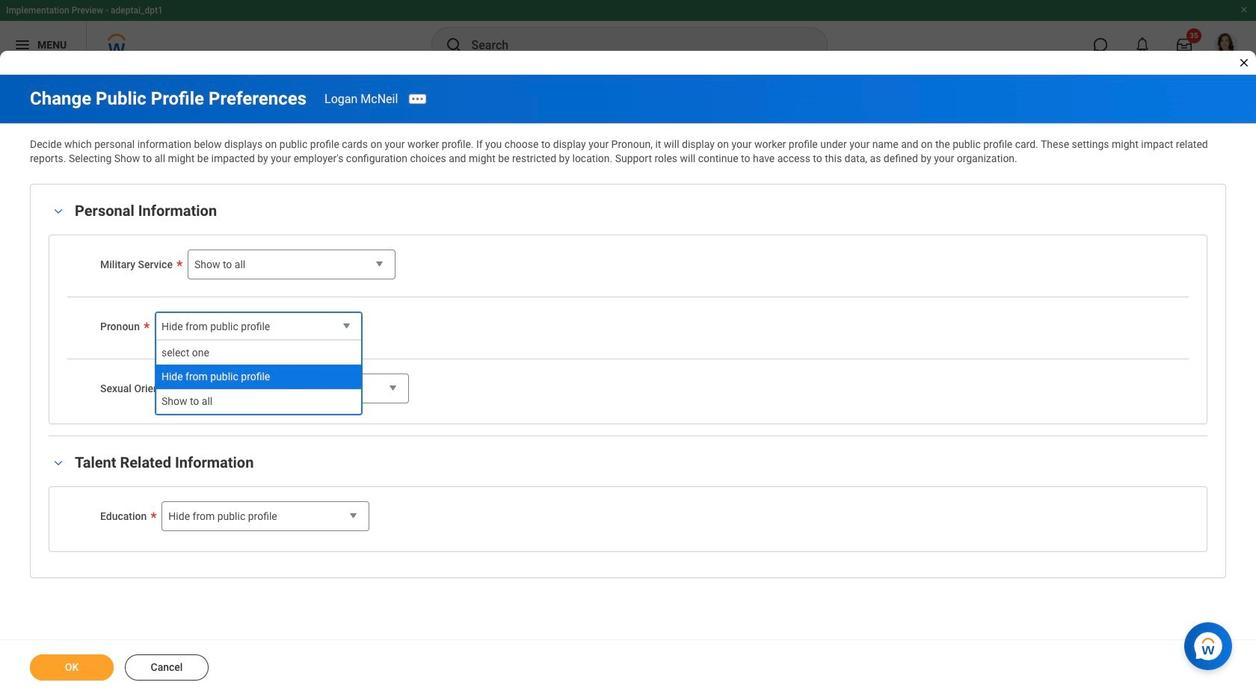 Task type: describe. For each thing, give the bounding box(es) containing it.
1 group from the top
[[49, 198, 1207, 424]]

select one element
[[161, 346, 209, 360]]

profile logan mcneil element
[[1205, 28, 1247, 61]]

chevron down image
[[49, 458, 67, 469]]

show to all element
[[161, 395, 212, 409]]

pronoun list box
[[156, 341, 361, 414]]

workday assistant region
[[1184, 617, 1238, 671]]

hide from public profile element
[[161, 370, 270, 384]]



Task type: locate. For each thing, give the bounding box(es) containing it.
search image
[[444, 36, 462, 54]]

notifications large image
[[1135, 37, 1150, 52]]

2 group from the top
[[49, 450, 1207, 552]]

close environment banner image
[[1240, 5, 1249, 14]]

1 vertical spatial group
[[49, 450, 1207, 552]]

0 vertical spatial group
[[49, 198, 1207, 424]]

main content
[[0, 75, 1256, 695]]

inbox large image
[[1177, 37, 1192, 52]]

group
[[49, 198, 1207, 424], [49, 450, 1207, 552]]

chevron down image
[[49, 206, 67, 217]]

close change public profile preferences image
[[1238, 57, 1250, 69]]

logan mcneil element
[[325, 92, 398, 106]]

dialog
[[0, 0, 1256, 695]]

banner
[[0, 0, 1256, 69]]



Task type: vqa. For each thing, say whether or not it's contained in the screenshot.
MENU
no



